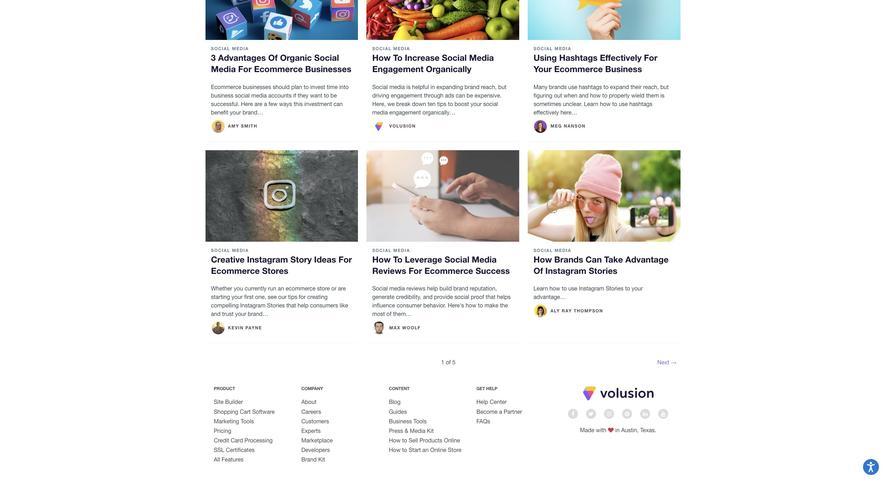 Task type: vqa. For each thing, say whether or not it's contained in the screenshot.
download our guide to learn about different types of business structures and which would be best for your online store.
no



Task type: locate. For each thing, give the bounding box(es) containing it.
tools inside site builder shopping cart software marketing tools pricing credit card processing ssl certificates all features
[[241, 419, 254, 425]]

0 vertical spatial in
[[431, 84, 435, 90]]

0 vertical spatial use
[[569, 84, 578, 90]]

center
[[490, 399, 507, 406]]

1 vertical spatial tips
[[288, 294, 298, 301]]

brand right "build"
[[454, 286, 469, 292]]

tools inside blog guides business tools press & media kit how to sell products online how to start an online store
[[414, 419, 427, 425]]

we
[[388, 101, 395, 107]]

0 horizontal spatial that
[[287, 303, 296, 309]]

2 vertical spatial use
[[569, 286, 578, 292]]

business down guides
[[389, 419, 412, 425]]

most
[[373, 311, 385, 318]]

social media how to increase social media engagement organically
[[373, 46, 494, 74]]

media up credibility,
[[390, 286, 405, 292]]

how inside social media how to increase social media engagement organically
[[373, 53, 391, 63]]

ecommerce down creative
[[211, 266, 260, 276]]

ecommerce up business
[[211, 84, 241, 90]]

stories down see
[[267, 303, 285, 309]]

social
[[211, 46, 230, 51], [373, 46, 392, 51], [534, 46, 553, 51], [314, 53, 339, 63], [442, 53, 467, 63], [373, 84, 388, 90], [211, 248, 230, 253], [373, 248, 392, 253], [534, 248, 553, 253], [445, 255, 470, 265], [373, 286, 388, 292]]

reach, inside the social media is helpful in expanding brand reach, but driving engagement through ads can be expensive. here, we break down ten tips to boost your social media engagement organically…
[[481, 84, 497, 90]]

features
[[222, 457, 244, 463]]

accounts
[[269, 92, 292, 99]]

your right boost
[[471, 101, 482, 107]]

1 be from the left
[[331, 92, 337, 99]]

1 horizontal spatial help
[[427, 286, 438, 292]]

an inside blog guides business tools press & media kit how to sell products online how to start an online store
[[423, 448, 429, 454]]

to up they
[[304, 84, 309, 90]]

1 vertical spatial can
[[334, 101, 343, 107]]

2 be from the left
[[467, 92, 473, 99]]

1 horizontal spatial social
[[455, 294, 470, 301]]

1 vertical spatial hashtags
[[630, 101, 653, 107]]

0 horizontal spatial and
[[211, 311, 221, 318]]

thompson
[[574, 309, 604, 314]]

engagement up break
[[391, 92, 423, 99]]

in right heart icon
[[616, 427, 620, 434]]

a inside help center become a partner faqs
[[499, 409, 502, 415]]

an
[[278, 286, 284, 292], [423, 448, 429, 454]]

site builder link
[[214, 399, 243, 406]]

social inside the social media using hashtags effectively for your ecommerce business
[[534, 46, 553, 51]]

hashtags down wield
[[630, 101, 653, 107]]

how
[[373, 53, 391, 63], [373, 255, 391, 265], [534, 255, 552, 265], [389, 438, 401, 444], [389, 448, 401, 454]]

in inside the social media is helpful in expanding brand reach, but driving engagement through ads can be expensive. here, we break down ten tips to boost your social media engagement organically…
[[431, 84, 435, 90]]

how inside social media how brands can take advantage of instagram stories
[[534, 255, 552, 265]]

stories down the take
[[606, 286, 624, 292]]

social media using hashtags effectively for your ecommerce business
[[534, 46, 658, 74]]

to down ads
[[448, 101, 453, 107]]

tools up press & media kit link
[[414, 419, 427, 425]]

reach, inside many brands use hashtags to expand their reach, but figuring out when and how to properly wield them is sometimes unclear. learn how to use hashtags effectively here…
[[644, 84, 659, 90]]

social for in
[[373, 84, 388, 90]]

boost
[[455, 101, 469, 107]]

amy
[[228, 124, 239, 129]]

of up advantage… on the right of the page
[[534, 266, 543, 276]]

1 vertical spatial are
[[338, 286, 346, 292]]

how for engagement
[[373, 53, 391, 63]]

kit
[[427, 428, 434, 435], [318, 457, 325, 463]]

media up hashtags
[[555, 46, 572, 51]]

and inside "whether you currently run an ecommerce store or are starting your first one, see our tips for creating compelling instagram stories that help consumers like and trust your brand…"
[[211, 311, 221, 318]]

online down "products"
[[431, 448, 447, 454]]

2 vertical spatial stories
[[267, 303, 285, 309]]

your inside the social media is helpful in expanding brand reach, but driving engagement through ads can be expensive. here, we break down ten tips to boost your social media engagement organically…
[[471, 101, 482, 107]]

instagram down brands
[[546, 266, 587, 276]]

and right when
[[579, 92, 589, 99]]

0 horizontal spatial but
[[499, 84, 507, 90]]

creative
[[211, 255, 245, 265]]

for down 'ecommerce'
[[299, 294, 306, 301]]

1 horizontal spatial and
[[423, 294, 433, 301]]

1 vertical spatial help
[[298, 303, 309, 309]]

of inside social media reviews help build brand reputation, generate credibility, and provide social proof that helps influence consumer behavior. here's how to make the most of them…
[[387, 311, 392, 318]]

media inside social media how brands can take advantage of instagram stories
[[555, 248, 572, 253]]

social inside social media creative instagram story ideas for ecommerce stores
[[211, 248, 230, 253]]

reach, up them
[[644, 84, 659, 90]]

help up become
[[477, 399, 489, 406]]

0 horizontal spatial are
[[255, 101, 263, 107]]

advantage
[[626, 255, 669, 265]]

next
[[658, 360, 670, 366]]

0 horizontal spatial an
[[278, 286, 284, 292]]

marketplace
[[302, 438, 333, 444]]

1 horizontal spatial can
[[456, 92, 465, 99]]

are right here
[[255, 101, 263, 107]]

media up brands
[[555, 248, 572, 253]]

that down 'our'
[[287, 303, 296, 309]]

1 vertical spatial is
[[661, 92, 665, 99]]

that inside "whether you currently run an ecommerce store or are starting your first one, see our tips for creating compelling instagram stories that help consumers like and trust your brand…"
[[287, 303, 296, 309]]

is
[[407, 84, 411, 90], [661, 92, 665, 99]]

kit for brand
[[318, 457, 325, 463]]

0 vertical spatial can
[[456, 92, 465, 99]]

ssl certificates link
[[214, 448, 255, 454]]

of left "organic"
[[268, 53, 278, 63]]

pricing
[[214, 428, 231, 435]]

ecommerce down hashtags
[[555, 64, 603, 74]]

1 vertical spatial a
[[499, 409, 502, 415]]

1 vertical spatial in
[[616, 427, 620, 434]]

2 horizontal spatial and
[[579, 92, 589, 99]]

to left the properly
[[603, 92, 608, 99]]

help center link
[[477, 399, 507, 406]]

use down the properly
[[619, 101, 628, 107]]

1 horizontal spatial are
[[338, 286, 346, 292]]

social for of
[[211, 46, 230, 51]]

reach, up "expensive."
[[481, 84, 497, 90]]

follow volusion on twitter image
[[589, 412, 594, 417]]

media up sell at bottom
[[410, 428, 426, 435]]

1 horizontal spatial be
[[467, 92, 473, 99]]

0 horizontal spatial a
[[264, 101, 267, 107]]

but for how to increase social media engagement organically
[[499, 84, 507, 90]]

0 horizontal spatial tools
[[241, 419, 254, 425]]

0 vertical spatial help
[[427, 286, 438, 292]]

volusion link
[[373, 120, 416, 134]]

help left "build"
[[427, 286, 438, 292]]

and inside social media reviews help build brand reputation, generate credibility, and provide social proof that helps influence consumer behavior. here's how to make the most of them…
[[423, 294, 433, 301]]

to left expand
[[604, 84, 609, 90]]

can up boost
[[456, 92, 465, 99]]

tools down cart
[[241, 419, 254, 425]]

time
[[327, 84, 338, 90]]

a left few
[[264, 101, 267, 107]]

tips inside "whether you currently run an ecommerce store or are starting your first one, see our tips for creating compelling instagram stories that help consumers like and trust your brand…"
[[288, 294, 298, 301]]

helps
[[497, 294, 511, 301]]

0 vertical spatial that
[[486, 294, 496, 301]]

0 horizontal spatial be
[[331, 92, 337, 99]]

0 vertical spatial kit
[[427, 428, 434, 435]]

media up creative
[[232, 248, 249, 253]]

2 vertical spatial social
[[455, 294, 470, 301]]

1 tools from the left
[[241, 419, 254, 425]]

using
[[534, 53, 557, 63]]

engagement down break
[[390, 109, 421, 116]]

or
[[332, 286, 337, 292]]

brand inside the social media is helpful in expanding brand reach, but driving engagement through ads can be expensive. here, we break down ten tips to boost your social media engagement organically…
[[465, 84, 480, 90]]

1 vertical spatial and
[[423, 294, 433, 301]]

benefit
[[211, 109, 228, 116]]

how down proof
[[466, 303, 477, 309]]

to inside social media reviews help build brand reputation, generate credibility, and provide social proof that helps influence consumer behavior. here's how to make the most of them…
[[478, 303, 483, 309]]

2 vertical spatial and
[[211, 311, 221, 318]]

follow volusion on pinterest image
[[625, 412, 630, 417]]

in austin, texas.
[[614, 427, 657, 434]]

learn up advantage… on the right of the page
[[534, 286, 548, 292]]

kit inside about careers customers experts marketplace developers brand kit
[[318, 457, 325, 463]]

to up reviews
[[393, 255, 403, 265]]

ecommerce
[[286, 286, 316, 292]]

1 vertical spatial kit
[[318, 457, 325, 463]]

1 vertical spatial stories
[[606, 286, 624, 292]]

social up here
[[235, 92, 250, 99]]

investment
[[304, 101, 332, 107]]

0 horizontal spatial kit
[[318, 457, 325, 463]]

to up engagement
[[393, 53, 403, 63]]

unclear.
[[563, 101, 583, 107]]

max
[[390, 326, 401, 331]]

of inside social media how brands can take advantage of instagram stories
[[534, 266, 543, 276]]

brand inside social media reviews help build brand reputation, generate credibility, and provide social proof that helps influence consumer behavior. here's how to make the most of them…
[[454, 286, 469, 292]]

and left trust
[[211, 311, 221, 318]]

a down center
[[499, 409, 502, 415]]

1 vertical spatial use
[[619, 101, 628, 107]]

learn right unclear.
[[584, 101, 599, 107]]

instagram inside social media creative instagram story ideas for ecommerce stores
[[247, 255, 288, 265]]

are right or on the bottom left
[[338, 286, 346, 292]]

and up behavior.
[[423, 294, 433, 301]]

0 vertical spatial online
[[444, 438, 460, 444]]

use inside learn how to use instagram stories to your advantage…
[[569, 286, 578, 292]]

businesses
[[305, 64, 352, 74]]

kevin payne link
[[211, 322, 262, 336]]

ecommerce inside "social media how to leverage social media reviews for ecommerce success"
[[425, 266, 474, 276]]

credibility,
[[396, 294, 422, 301]]

0 horizontal spatial business
[[389, 419, 412, 425]]

builder
[[225, 399, 243, 406]]

brand… for for
[[243, 109, 263, 116]]

can down the into
[[334, 101, 343, 107]]

but inside the social media is helpful in expanding brand reach, but driving engagement through ads can be expensive. here, we break down ten tips to boost your social media engagement organically…
[[499, 84, 507, 90]]

social for leverage
[[373, 248, 392, 253]]

1 horizontal spatial is
[[661, 92, 665, 99]]

for inside social media 3 advantages of organic social media for ecommerce businesses
[[238, 64, 252, 74]]

help down creating
[[298, 303, 309, 309]]

1 horizontal spatial a
[[499, 409, 502, 415]]

an down the how to sell products online "link"
[[423, 448, 429, 454]]

1 vertical spatial help
[[477, 399, 489, 406]]

whether
[[211, 286, 232, 292]]

be
[[331, 92, 337, 99], [467, 92, 473, 99]]

tips up organically…
[[437, 101, 447, 107]]

1 horizontal spatial kit
[[427, 428, 434, 435]]

one,
[[255, 294, 266, 301]]

0 vertical spatial learn
[[584, 101, 599, 107]]

1 vertical spatial brand
[[454, 286, 469, 292]]

you
[[234, 286, 243, 292]]

social media creative instagram story ideas for ecommerce stores
[[211, 248, 352, 276]]

brand… up payne
[[248, 311, 268, 318]]

but right their
[[661, 84, 669, 90]]

social inside social media reviews help build brand reputation, generate credibility, and provide social proof that helps influence consumer behavior. here's how to make the most of them…
[[373, 286, 388, 292]]

0 vertical spatial brand…
[[243, 109, 263, 116]]

1 vertical spatial social
[[484, 101, 498, 107]]

0 vertical spatial business
[[606, 64, 642, 74]]

ecommerce inside social media 3 advantages of organic social media for ecommerce businesses
[[254, 64, 303, 74]]

that up 'make'
[[486, 294, 496, 301]]

how for reviews
[[373, 255, 391, 265]]

brand… inside "whether you currently run an ecommerce store or are starting your first one, see our tips for creating compelling instagram stories that help consumers like and trust your brand…"
[[248, 311, 268, 318]]

0 vertical spatial tips
[[437, 101, 447, 107]]

how inside social media reviews help build brand reputation, generate credibility, and provide social proof that helps influence consumer behavior. here's how to make the most of them…
[[466, 303, 477, 309]]

down
[[412, 101, 426, 107]]

media
[[390, 84, 405, 90], [251, 92, 267, 99], [373, 109, 388, 116], [390, 286, 405, 292]]

for right effectively
[[644, 53, 658, 63]]

learn inside many brands use hashtags to expand their reach, but figuring out when and how to properly wield them is sometimes unclear. learn how to use hashtags effectively here…
[[584, 101, 599, 107]]

to down the properly
[[613, 101, 618, 107]]

site
[[214, 399, 224, 406]]

of down influence
[[387, 311, 392, 318]]

an up 'our'
[[278, 286, 284, 292]]

0 horizontal spatial reach,
[[481, 84, 497, 90]]

into
[[339, 84, 349, 90]]

currently
[[245, 286, 267, 292]]

2 but from the left
[[661, 84, 669, 90]]

tips right 'our'
[[288, 294, 298, 301]]

to inside social media how to increase social media engagement organically
[[393, 53, 403, 63]]

business down effectively
[[606, 64, 642, 74]]

0 horizontal spatial can
[[334, 101, 343, 107]]

0 horizontal spatial learn
[[534, 286, 548, 292]]

product
[[214, 387, 235, 392]]

1 vertical spatial an
[[423, 448, 429, 454]]

but up "expensive."
[[499, 84, 507, 90]]

how inside "social media how to leverage social media reviews for ecommerce success"
[[373, 255, 391, 265]]

0 vertical spatial engagement
[[391, 92, 423, 99]]

how brands can take advantage of instagram stories image
[[528, 150, 681, 242]]

0 vertical spatial are
[[255, 101, 263, 107]]

ecommerce software by volusion image
[[582, 386, 655, 402]]

of right 1
[[446, 360, 451, 366]]

0 vertical spatial social
[[235, 92, 250, 99]]

break
[[397, 101, 411, 107]]

a inside "ecommerce businesses should plan to invest time into business social media accounts if they want to be successful. here are a few ways this investment can benefit your brand…"
[[264, 101, 267, 107]]

social inside social media how brands can take advantage of instagram stories
[[534, 248, 553, 253]]

volusion
[[390, 124, 416, 129]]

social inside social media reviews help build brand reputation, generate credibility, and provide social proof that helps influence consumer behavior. here's how to make the most of them…
[[455, 294, 470, 301]]

social inside the social media is helpful in expanding brand reach, but driving engagement through ads can be expensive. here, we break down ten tips to boost your social media engagement organically…
[[373, 84, 388, 90]]

stores
[[262, 266, 289, 276]]

many brands use hashtags to expand their reach, but figuring out when and how to properly wield them is sometimes unclear. learn how to use hashtags effectively here…
[[534, 84, 669, 116]]

1 horizontal spatial but
[[661, 84, 669, 90]]

media inside blog guides business tools press & media kit how to sell products online how to start an online store
[[410, 428, 426, 435]]

how left the properly
[[590, 92, 601, 99]]

media down 3 at the left top
[[211, 64, 236, 74]]

reach, for how to increase social media engagement organically
[[481, 84, 497, 90]]

influence
[[373, 303, 395, 309]]

kit up "products"
[[427, 428, 434, 435]]

press
[[389, 428, 403, 435]]

2 tools from the left
[[414, 419, 427, 425]]

ecommerce up the should
[[254, 64, 303, 74]]

follow volusion on youtube image
[[661, 412, 666, 417]]

for inside "whether you currently run an ecommerce store or are starting your first one, see our tips for creating compelling instagram stories that help consumers like and trust your brand…"
[[299, 294, 306, 301]]

next →
[[658, 360, 677, 366]]

ecommerce businesses should plan to invest time into business social media accounts if they want to be successful. here are a few ways this investment can benefit your brand…
[[211, 84, 349, 116]]

reach, for using hashtags effectively for your ecommerce business
[[644, 84, 659, 90]]

kit inside blog guides business tools press & media kit how to sell products online how to start an online store
[[427, 428, 434, 435]]

social media how to leverage social media reviews for ecommerce success
[[373, 248, 510, 276]]

build
[[440, 286, 452, 292]]

1 horizontal spatial learn
[[584, 101, 599, 107]]

for inside the social media using hashtags effectively for your ecommerce business
[[644, 53, 658, 63]]

become
[[477, 409, 498, 415]]

kit down developers link
[[318, 457, 325, 463]]

using hashtags effectively for your ecommerce business image
[[528, 0, 681, 40]]

use up "aly ray thompson"
[[569, 286, 578, 292]]

creative instagram story ideas for ecommerce stores image
[[205, 150, 358, 242]]

0 vertical spatial brand
[[465, 84, 480, 90]]

0 horizontal spatial in
[[431, 84, 435, 90]]

use
[[569, 84, 578, 90], [619, 101, 628, 107], [569, 286, 578, 292]]

for
[[644, 53, 658, 63], [238, 64, 252, 74], [339, 255, 352, 265], [409, 266, 422, 276], [299, 294, 306, 301]]

about careers customers experts marketplace developers brand kit
[[302, 399, 333, 463]]

of inside 'pagination' navigation
[[446, 360, 451, 366]]

max woolf
[[390, 326, 421, 331]]

0 vertical spatial is
[[407, 84, 411, 90]]

instagram inside learn how to use instagram stories to your advantage…
[[579, 286, 605, 292]]

proof
[[471, 294, 484, 301]]

media inside social media reviews help build brand reputation, generate credibility, and provide social proof that helps influence consumer behavior. here's how to make the most of them…
[[390, 286, 405, 292]]

how inside learn how to use instagram stories to your advantage…
[[550, 286, 561, 292]]

your inside learn how to use instagram stories to your advantage…
[[632, 286, 643, 292]]

1 vertical spatial business
[[389, 419, 412, 425]]

social down "expensive."
[[484, 101, 498, 107]]

0 horizontal spatial hashtags
[[579, 84, 602, 90]]

starting
[[211, 294, 230, 301]]

follow volusion on linkedin image
[[643, 412, 648, 417]]

instagram up the thompson
[[579, 286, 605, 292]]

1 horizontal spatial business
[[606, 64, 642, 74]]

for inside "social media how to leverage social media reviews for ecommerce success"
[[409, 266, 422, 276]]

but inside many brands use hashtags to expand their reach, but figuring out when and how to properly wield them is sometimes unclear. learn how to use hashtags effectively here…
[[661, 84, 669, 90]]

for down leverage
[[409, 266, 422, 276]]

media down 'businesses'
[[251, 92, 267, 99]]

customers link
[[302, 419, 329, 425]]

tools
[[241, 419, 254, 425], [414, 419, 427, 425]]

them…
[[393, 311, 412, 318]]

amy smith link
[[211, 120, 258, 134]]

brand… down here
[[243, 109, 263, 116]]

is right them
[[661, 92, 665, 99]]

sell
[[409, 438, 418, 444]]

0 horizontal spatial tips
[[288, 294, 298, 301]]

0 horizontal spatial help
[[298, 303, 309, 309]]

0 horizontal spatial is
[[407, 84, 411, 90]]

0 vertical spatial stories
[[589, 266, 618, 276]]

brand up "expensive."
[[465, 84, 480, 90]]

help right get
[[487, 387, 498, 392]]

learn how to use instagram stories to your advantage…
[[534, 286, 643, 301]]

1 vertical spatial learn
[[534, 286, 548, 292]]

made with
[[580, 427, 608, 434]]

1 but from the left
[[499, 84, 507, 90]]

brand… inside "ecommerce businesses should plan to invest time into business social media accounts if they want to be successful. here are a few ways this investment can benefit your brand…"
[[243, 109, 263, 116]]

help inside help center become a partner faqs
[[477, 399, 489, 406]]

ecommerce up "build"
[[425, 266, 474, 276]]

brand…
[[243, 109, 263, 116], [248, 311, 268, 318]]

that
[[486, 294, 496, 301], [287, 303, 296, 309]]

1 reach, from the left
[[481, 84, 497, 90]]

to left 'start'
[[402, 448, 407, 454]]

austin,
[[622, 427, 639, 434]]

2 horizontal spatial social
[[484, 101, 498, 107]]

1 vertical spatial brand…
[[248, 311, 268, 318]]

nanson
[[564, 124, 586, 129]]

1 horizontal spatial that
[[486, 294, 496, 301]]

help
[[487, 387, 498, 392], [477, 399, 489, 406]]

be up boost
[[467, 92, 473, 99]]

your down you
[[232, 294, 243, 301]]

0 horizontal spatial social
[[235, 92, 250, 99]]

be down time
[[331, 92, 337, 99]]

provide
[[434, 294, 453, 301]]

hashtags up unclear.
[[579, 84, 602, 90]]

is left helpful
[[407, 84, 411, 90]]

your down advantage
[[632, 286, 643, 292]]

stories down can
[[589, 266, 618, 276]]

1 horizontal spatial hashtags
[[630, 101, 653, 107]]

how up advantage… on the right of the page
[[550, 286, 561, 292]]

0 vertical spatial hashtags
[[579, 84, 602, 90]]

1 horizontal spatial an
[[423, 448, 429, 454]]

how to leverage social media reviews for ecommerce success image
[[367, 150, 520, 242]]

instagram up stores on the left of the page
[[247, 255, 288, 265]]

kevin
[[228, 326, 244, 331]]

1 horizontal spatial reach,
[[644, 84, 659, 90]]

but for using hashtags effectively for your ecommerce business
[[661, 84, 669, 90]]

smith
[[241, 124, 258, 129]]

pricing link
[[214, 428, 231, 435]]

media up success
[[472, 255, 497, 265]]

0 vertical spatial an
[[278, 286, 284, 292]]

brand… for stores
[[248, 311, 268, 318]]

2 reach, from the left
[[644, 84, 659, 90]]

1 vertical spatial that
[[287, 303, 296, 309]]

reach,
[[481, 84, 497, 90], [644, 84, 659, 90]]

instagram
[[247, 255, 288, 265], [546, 266, 587, 276], [579, 286, 605, 292], [240, 303, 266, 309]]

social up here's
[[455, 294, 470, 301]]

0 vertical spatial a
[[264, 101, 267, 107]]

0 vertical spatial and
[[579, 92, 589, 99]]

to down proof
[[478, 303, 483, 309]]

1 horizontal spatial tools
[[414, 419, 427, 425]]

use up when
[[569, 84, 578, 90]]

1 horizontal spatial tips
[[437, 101, 447, 107]]

media up advantages
[[232, 46, 249, 51]]



Task type: describe. For each thing, give the bounding box(es) containing it.
your inside "ecommerce businesses should plan to invest time into business social media accounts if they want to be successful. here are a few ways this investment can benefit your brand…"
[[230, 109, 241, 116]]

for inside social media creative instagram story ideas for ecommerce stores
[[339, 255, 352, 265]]

are inside "whether you currently run an ecommerce store or are starting your first one, see our tips for creating compelling instagram stories that help consumers like and trust your brand…"
[[338, 286, 346, 292]]

texas.
[[641, 427, 657, 434]]

here…
[[561, 109, 578, 116]]

meg
[[551, 124, 562, 129]]

guides link
[[389, 409, 407, 415]]

wield
[[632, 92, 645, 99]]

social inside the social media is helpful in expanding brand reach, but driving engagement through ads can be expensive. here, we break down ten tips to boost your social media engagement organically…
[[484, 101, 498, 107]]

software
[[252, 409, 275, 415]]

1 vertical spatial engagement
[[390, 109, 421, 116]]

store
[[317, 286, 330, 292]]

media up leverage
[[394, 248, 410, 253]]

all
[[214, 457, 220, 463]]

follow volusion on instagram image
[[607, 412, 612, 417]]

about
[[302, 399, 317, 406]]

0 vertical spatial help
[[487, 387, 498, 392]]

story
[[291, 255, 312, 265]]

stories inside social media how brands can take advantage of instagram stories
[[589, 266, 618, 276]]

blog
[[389, 399, 401, 406]]

business inside blog guides business tools press & media kit how to sell products online how to start an online store
[[389, 419, 412, 425]]

social for increase
[[373, 46, 392, 51]]

stories inside "whether you currently run an ecommerce store or are starting your first one, see our tips for creating compelling instagram stories that help consumers like and trust your brand…"
[[267, 303, 285, 309]]

1 of 5
[[441, 360, 456, 366]]

your
[[534, 64, 552, 74]]

expand
[[611, 84, 629, 90]]

business inside the social media using hashtags effectively for your ecommerce business
[[606, 64, 642, 74]]

press & media kit link
[[389, 428, 434, 435]]

media inside "ecommerce businesses should plan to invest time into business social media accounts if they want to be successful. here are a few ways this investment can benefit your brand…"
[[251, 92, 267, 99]]

social for story
[[211, 248, 230, 253]]

experts
[[302, 428, 321, 435]]

follow volusion on facebook image
[[572, 412, 575, 417]]

with
[[596, 427, 607, 434]]

get help
[[477, 387, 498, 392]]

kevin payne
[[228, 326, 262, 331]]

aly ray thompson
[[551, 309, 604, 314]]

company
[[302, 387, 323, 392]]

site builder shopping cart software marketing tools pricing credit card processing ssl certificates all features
[[214, 399, 275, 463]]

stories inside learn how to use instagram stories to your advantage…
[[606, 286, 624, 292]]

careers
[[302, 409, 321, 415]]

expanding
[[437, 84, 463, 90]]

ecommerce inside the social media using hashtags effectively for your ecommerce business
[[555, 64, 603, 74]]

leverage
[[405, 255, 443, 265]]

media inside social media creative instagram story ideas for ecommerce stores
[[232, 248, 249, 253]]

brand
[[302, 457, 317, 463]]

can inside the social media is helpful in expanding brand reach, but driving engagement through ads can be expensive. here, we break down ten tips to boost your social media engagement organically…
[[456, 92, 465, 99]]

media down the here,
[[373, 109, 388, 116]]

to down advantage
[[626, 286, 631, 292]]

media up engagement
[[394, 46, 410, 51]]

pagination navigation
[[204, 355, 683, 371]]

success
[[476, 266, 510, 276]]

compelling
[[211, 303, 239, 309]]

how to increase social media engagement organically image
[[367, 0, 520, 40]]

increase
[[405, 53, 440, 63]]

advantage…
[[534, 294, 566, 301]]

how for of
[[534, 255, 552, 265]]

consumer
[[397, 303, 422, 309]]

organically
[[426, 64, 472, 74]]

be inside the social media is helpful in expanding brand reach, but driving engagement through ads can be expensive. here, we break down ten tips to boost your social media engagement organically…
[[467, 92, 473, 99]]

3 advantages of organic social media for ecommerce businesses image
[[205, 0, 358, 40]]

store
[[448, 448, 462, 454]]

media down engagement
[[390, 84, 405, 90]]

an inside "whether you currently run an ecommerce store or are starting your first one, see our tips for creating compelling instagram stories that help consumers like and trust your brand…"
[[278, 286, 284, 292]]

amy smith
[[228, 124, 258, 129]]

3
[[211, 53, 216, 63]]

social media 3 advantages of organic social media for ecommerce businesses
[[211, 46, 352, 74]]

social media how brands can take advantage of instagram stories
[[534, 248, 669, 276]]

media inside the social media using hashtags effectively for your ecommerce business
[[555, 46, 572, 51]]

businesses
[[243, 84, 271, 90]]

help inside social media reviews help build brand reputation, generate credibility, and provide social proof that helps influence consumer behavior. here's how to make the most of them…
[[427, 286, 438, 292]]

advantages
[[218, 53, 266, 63]]

make
[[485, 303, 499, 309]]

whether you currently run an ecommerce store or are starting your first one, see our tips for creating compelling instagram stories that help consumers like and trust your brand…
[[211, 286, 348, 318]]

many
[[534, 84, 548, 90]]

faqs
[[477, 419, 491, 425]]

marketplace link
[[302, 438, 333, 444]]

learn inside learn how to use instagram stories to your advantage…
[[534, 286, 548, 292]]

kit for media
[[427, 428, 434, 435]]

helpful
[[412, 84, 429, 90]]

ray
[[562, 309, 572, 314]]

are inside "ecommerce businesses should plan to invest time into business social media accounts if they want to be successful. here are a few ways this investment can benefit your brand…"
[[255, 101, 263, 107]]

can
[[586, 255, 602, 265]]

here's
[[448, 303, 464, 309]]

out
[[554, 92, 563, 99]]

effectively
[[534, 109, 559, 116]]

behavior.
[[424, 303, 447, 309]]

partner
[[504, 409, 523, 415]]

instagram inside "whether you currently run an ecommerce store or are starting your first one, see our tips for creating compelling instagram stories that help consumers like and trust your brand…"
[[240, 303, 266, 309]]

and inside many brands use hashtags to expand their reach, but figuring out when and how to properly wield them is sometimes unclear. learn how to use hashtags effectively here…
[[579, 92, 589, 99]]

creating
[[308, 294, 328, 301]]

generate
[[373, 294, 395, 301]]

when
[[564, 92, 578, 99]]

your right trust
[[235, 311, 246, 318]]

expensive.
[[475, 92, 502, 99]]

help inside "whether you currently run an ecommerce store or are starting your first one, see our tips for creating compelling instagram stories that help consumers like and trust your brand…"
[[298, 303, 309, 309]]

through
[[424, 92, 444, 99]]

they
[[298, 92, 309, 99]]

instagram inside social media how brands can take advantage of instagram stories
[[546, 266, 587, 276]]

next → link
[[654, 357, 681, 369]]

organic
[[280, 53, 312, 63]]

trust
[[222, 311, 234, 318]]

how down the properly
[[600, 101, 611, 107]]

&
[[405, 428, 408, 435]]

open accessibe: accessibility options, statement and help image
[[868, 463, 876, 473]]

to inside the social media is helpful in expanding brand reach, but driving engagement through ads can be expensive. here, we break down ten tips to boost your social media engagement organically…
[[448, 101, 453, 107]]

here,
[[373, 101, 386, 107]]

to up advantage… on the right of the page
[[562, 286, 567, 292]]

to right want
[[324, 92, 329, 99]]

shopping
[[214, 409, 238, 415]]

ecommerce inside "ecommerce businesses should plan to invest time into business social media accounts if they want to be successful. here are a few ways this investment can benefit your brand…"
[[211, 84, 241, 90]]

tips inside the social media is helpful in expanding brand reach, but driving engagement through ads can be expensive. here, we break down ten tips to boost your social media engagement organically…
[[437, 101, 447, 107]]

aly
[[551, 309, 560, 314]]

how to sell products online link
[[389, 438, 460, 444]]

ecommerce inside social media creative instagram story ideas for ecommerce stores
[[211, 266, 260, 276]]

about link
[[302, 399, 317, 406]]

1 vertical spatial online
[[431, 448, 447, 454]]

that inside social media reviews help build brand reputation, generate credibility, and provide social proof that helps influence consumer behavior. here's how to make the most of them…
[[486, 294, 496, 301]]

can inside "ecommerce businesses should plan to invest time into business social media accounts if they want to be successful. here are a few ways this investment can benefit your brand…"
[[334, 101, 343, 107]]

products
[[420, 438, 443, 444]]

be inside "ecommerce businesses should plan to invest time into business social media accounts if they want to be successful. here are a few ways this investment can benefit your brand…"
[[331, 92, 337, 99]]

blog guides business tools press & media kit how to sell products online how to start an online store
[[389, 399, 462, 454]]

1 horizontal spatial in
[[616, 427, 620, 434]]

to inside "social media how to leverage social media reviews for ecommerce success"
[[393, 255, 403, 265]]

few
[[269, 101, 278, 107]]

business tools link
[[389, 419, 427, 425]]

heart image
[[608, 428, 614, 433]]

social for effectively
[[534, 46, 553, 51]]

reviews
[[373, 266, 407, 276]]

careers link
[[302, 409, 321, 415]]

cart
[[240, 409, 251, 415]]

social for build
[[373, 286, 388, 292]]

social inside "ecommerce businesses should plan to invest time into business social media accounts if they want to be successful. here are a few ways this investment can benefit your brand…"
[[235, 92, 250, 99]]

properly
[[609, 92, 630, 99]]

of inside social media 3 advantages of organic social media for ecommerce businesses
[[268, 53, 278, 63]]

to left sell at bottom
[[402, 438, 407, 444]]

first
[[244, 294, 254, 301]]

ads
[[445, 92, 455, 99]]

driving
[[373, 92, 390, 99]]

is inside the social media is helpful in expanding brand reach, but driving engagement through ads can be expensive. here, we break down ten tips to boost your social media engagement organically…
[[407, 84, 411, 90]]

experts link
[[302, 428, 321, 435]]

is inside many brands use hashtags to expand their reach, but figuring out when and how to properly wield them is sometimes unclear. learn how to use hashtags effectively here…
[[661, 92, 665, 99]]

social for can
[[534, 248, 553, 253]]

processing
[[245, 438, 273, 444]]

content
[[389, 387, 410, 392]]

max woolf link
[[373, 322, 421, 336]]

guides
[[389, 409, 407, 415]]

media up organically at the top of the page
[[469, 53, 494, 63]]



